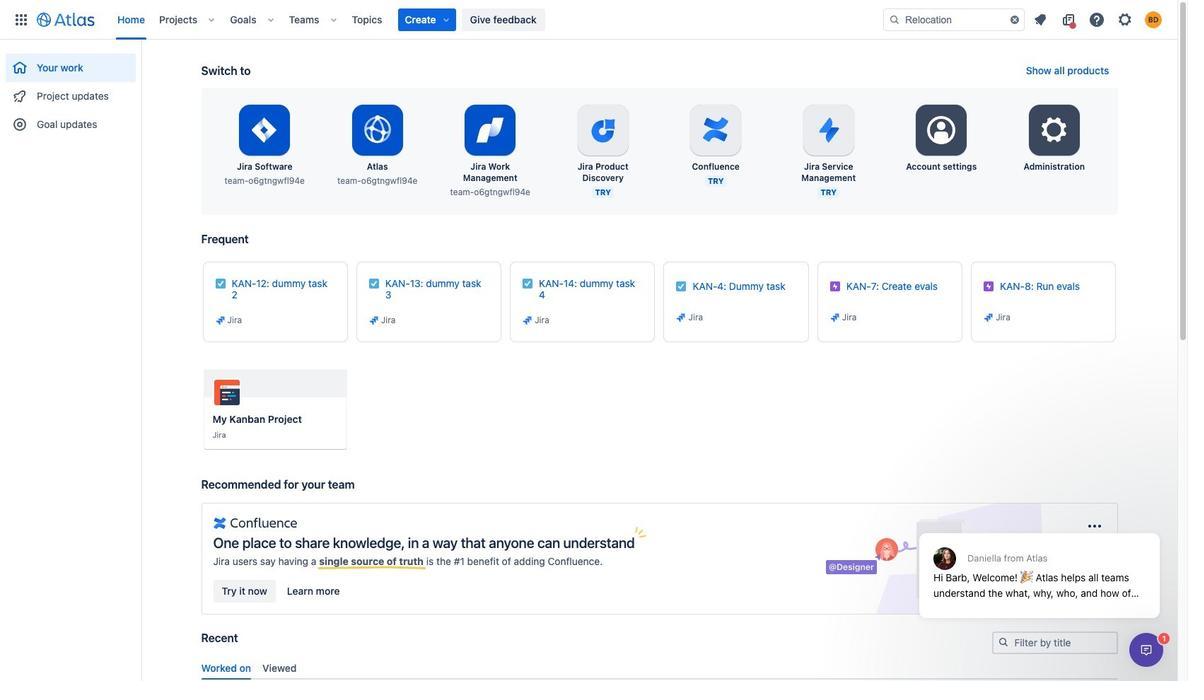 Task type: describe. For each thing, give the bounding box(es) containing it.
account image
[[1146, 11, 1163, 28]]

search image
[[998, 637, 1009, 648]]

search image
[[889, 14, 901, 25]]

top element
[[8, 0, 884, 39]]

0 vertical spatial dialog
[[913, 499, 1168, 629]]

1 vertical spatial dialog
[[1130, 633, 1164, 667]]

cross-flow recommendation banner element
[[201, 478, 1118, 632]]

clear search session image
[[1010, 14, 1021, 25]]

Search field
[[884, 8, 1025, 31]]

Filter by title field
[[994, 633, 1117, 653]]

1 vertical spatial settings image
[[925, 113, 959, 147]]

notifications image
[[1032, 11, 1049, 28]]



Task type: vqa. For each thing, say whether or not it's contained in the screenshot.
tab list
yes



Task type: locate. For each thing, give the bounding box(es) containing it.
group
[[6, 40, 136, 143]]

help image
[[1089, 11, 1106, 28]]

jira image
[[676, 312, 687, 323], [984, 312, 995, 323], [215, 315, 226, 326], [369, 315, 380, 326]]

0 vertical spatial settings image
[[1117, 11, 1134, 28]]

0 horizontal spatial settings image
[[925, 113, 959, 147]]

tab list
[[196, 656, 1124, 680]]

settings image
[[1038, 113, 1072, 147]]

jira image
[[676, 312, 687, 323], [830, 312, 841, 323], [830, 312, 841, 323], [984, 312, 995, 323], [215, 315, 226, 326], [369, 315, 380, 326], [522, 315, 534, 326], [522, 315, 534, 326]]

switch to... image
[[13, 11, 30, 28]]

dialog
[[913, 499, 1168, 629], [1130, 633, 1164, 667]]

settings image
[[1117, 11, 1134, 28], [925, 113, 959, 147]]

confluence image
[[213, 515, 297, 532], [213, 515, 297, 532]]

banner
[[0, 0, 1178, 40]]

1 horizontal spatial settings image
[[1117, 11, 1134, 28]]

None search field
[[884, 8, 1025, 31]]



